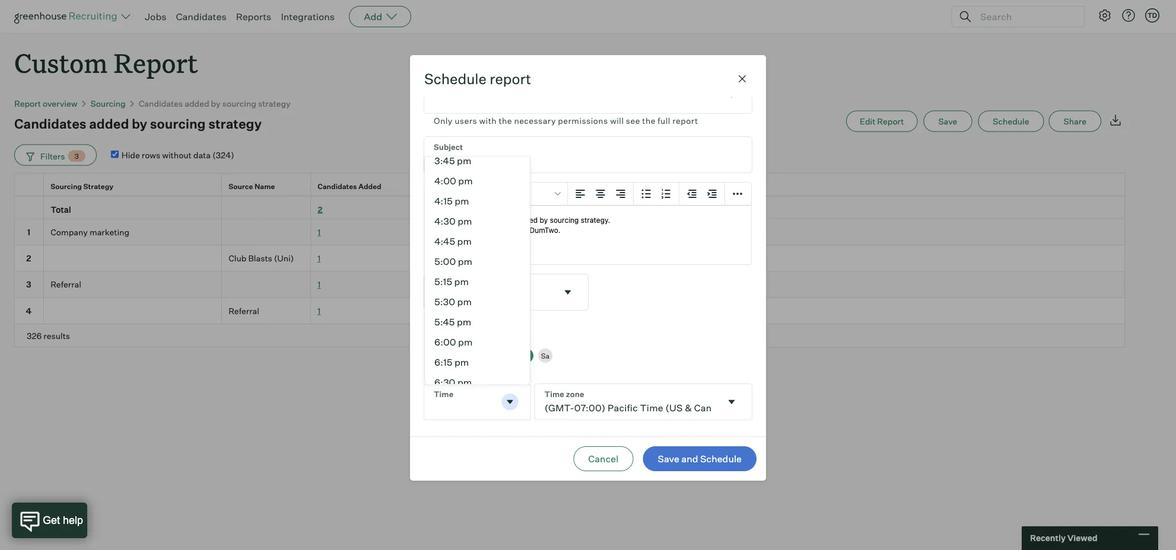 Task type: describe. For each thing, give the bounding box(es) containing it.
1 vertical spatial candidates added by sourcing strategy
[[14, 116, 262, 132]]

and
[[681, 453, 698, 465]]

3:45 pm
[[434, 155, 471, 167]]

Only users with the necessary permissions will see the full report field
[[424, 78, 752, 128]]

0 vertical spatial candidates added by sourcing strategy
[[139, 98, 291, 109]]

sourcing for sourcing strategy
[[51, 182, 82, 191]]

Hide rows without data (324) checkbox
[[111, 151, 119, 158]]

td button
[[1145, 8, 1159, 23]]

reports link
[[236, 11, 271, 23]]

with
[[479, 116, 497, 126]]

1 for 4
[[318, 306, 321, 316]]

without
[[162, 150, 191, 160]]

jobs
[[145, 11, 166, 23]]

row group containing 1
[[14, 219, 1125, 325]]

0 vertical spatial sourcing
[[222, 98, 256, 109]]

1 link for 1
[[318, 227, 321, 237]]

0 vertical spatial by
[[211, 98, 221, 109]]

0 horizontal spatial referral
[[51, 280, 81, 290]]

6:15 pm
[[434, 356, 469, 368]]

schedule report
[[424, 70, 531, 88]]

6:00 pm
[[434, 336, 473, 348]]

4:30
[[434, 215, 456, 227]]

5:45
[[434, 316, 455, 328]]

report for custom report
[[114, 45, 198, 80]]

permissions
[[558, 116, 608, 126]]

2 for 2 link
[[318, 204, 323, 215]]

pm for 5:45 pm
[[457, 316, 471, 328]]

added
[[358, 182, 381, 191]]

sourcing for sourcing
[[91, 98, 126, 109]]

schedule for schedule report
[[424, 70, 487, 88]]

row containing total
[[14, 196, 1125, 219]]

report overview
[[14, 98, 77, 109]]

2 the from the left
[[642, 116, 656, 126]]

sourcing strategy
[[51, 182, 113, 191]]

company
[[51, 227, 88, 237]]

save and schedule this report to revisit it! element
[[923, 111, 978, 132]]

pm for 5:30 pm
[[457, 296, 472, 308]]

td button
[[1143, 6, 1162, 25]]

0 vertical spatial added
[[185, 98, 209, 109]]

will
[[610, 116, 624, 126]]

1 vertical spatial referral
[[229, 306, 259, 316]]

share
[[1064, 116, 1086, 126]]

candidates added by sourcing strategy link
[[139, 98, 291, 109]]

4:00
[[434, 175, 456, 187]]

2 vertical spatial schedule
[[700, 453, 742, 465]]

marketing
[[90, 227, 129, 237]]

pm for 6:15 pm
[[454, 356, 469, 368]]

recently
[[1030, 533, 1066, 544]]

1 cell
[[14, 219, 44, 246]]

2 for 2 cell
[[26, 253, 31, 264]]

total
[[51, 204, 71, 215]]

total column header
[[44, 197, 222, 219]]

td
[[1147, 11, 1157, 19]]

6:15 pm option
[[425, 352, 530, 373]]

edit report
[[860, 116, 904, 126]]

4:30 pm option
[[425, 211, 530, 231]]

report for edit report
[[877, 116, 904, 126]]

data
[[193, 150, 211, 160]]

users
[[455, 116, 477, 126]]

5:30
[[434, 296, 455, 308]]

save and schedule button
[[643, 447, 757, 472]]

1 vertical spatial sourcing
[[150, 116, 206, 132]]

save and schedule
[[658, 453, 742, 465]]

cancel button
[[573, 447, 633, 472]]

source
[[229, 182, 253, 191]]

4 toolbar from the left
[[679, 183, 725, 206]]

1 link for 2
[[318, 253, 321, 264]]

on
[[424, 333, 435, 343]]

4:30 pm
[[434, 215, 472, 227]]

6:30 pm option
[[425, 373, 530, 393]]

f
[[524, 352, 528, 361]]

save for save and schedule
[[658, 453, 679, 465]]

integrations link
[[281, 11, 335, 23]]

name
[[254, 182, 275, 191]]

Search text field
[[977, 8, 1073, 25]]

m
[[447, 352, 454, 361]]

pm for 4:45 pm
[[457, 235, 472, 247]]

see
[[626, 116, 640, 126]]

share button
[[1049, 111, 1101, 132]]

recently viewed
[[1030, 533, 1097, 544]]

candidates inside 'row'
[[318, 182, 357, 191]]

hide
[[122, 150, 140, 160]]

cancel
[[588, 453, 618, 465]]

326 results
[[27, 331, 70, 341]]

(324)
[[212, 150, 234, 160]]

custom
[[14, 45, 108, 80]]

3 inside cell
[[26, 280, 31, 290]]

pm for 4:30 pm
[[458, 215, 472, 227]]

2 column header from the left
[[222, 197, 311, 219]]

5:45 pm
[[434, 316, 471, 328]]

1 column header from the left
[[14, 197, 44, 219]]

only users with the necessary permissions will see the full report
[[434, 116, 698, 126]]

6:15
[[434, 356, 452, 368]]

0 vertical spatial strategy
[[258, 98, 291, 109]]

2 link
[[318, 204, 323, 215]]

5:45 pm option
[[425, 312, 530, 332]]



Task type: vqa. For each thing, say whether or not it's contained in the screenshot.
talent
no



Task type: locate. For each thing, give the bounding box(es) containing it.
None text field
[[424, 137, 752, 173], [535, 385, 721, 420], [424, 137, 752, 173], [535, 385, 721, 420]]

toggle flyout image
[[726, 89, 738, 101], [562, 287, 574, 299]]

5:30 pm option
[[425, 292, 530, 312]]

candidates added by sourcing strategy up (324)
[[139, 98, 291, 109]]

referral
[[51, 280, 81, 290], [229, 306, 259, 316]]

by
[[211, 98, 221, 109], [132, 116, 147, 132]]

pm
[[457, 155, 471, 167], [458, 175, 473, 187], [455, 195, 469, 207], [458, 215, 472, 227], [457, 235, 472, 247], [458, 256, 472, 267], [454, 276, 469, 288], [457, 296, 472, 308], [457, 316, 471, 328], [458, 336, 473, 348], [454, 356, 469, 368], [457, 377, 472, 389]]

0 horizontal spatial added
[[89, 116, 129, 132]]

5:15
[[434, 276, 452, 288]]

candidates right jobs
[[176, 11, 226, 23]]

toolbar
[[425, 183, 568, 206], [568, 183, 634, 206], [634, 183, 679, 206], [679, 183, 725, 206]]

schedule for schedule
[[993, 116, 1029, 126]]

toggle flyout image inside "only users with the necessary permissions will see the full report" field
[[726, 89, 738, 101]]

0 horizontal spatial 3
[[26, 280, 31, 290]]

pm inside option
[[458, 175, 473, 187]]

report up with
[[490, 70, 531, 88]]

0 horizontal spatial toggle flyout image
[[504, 396, 516, 408]]

6 row from the top
[[14, 298, 1125, 325]]

0 vertical spatial referral
[[51, 280, 81, 290]]

pm for 5:15 pm
[[454, 276, 469, 288]]

0 horizontal spatial report
[[14, 98, 41, 109]]

1 horizontal spatial schedule
[[700, 453, 742, 465]]

0 vertical spatial report
[[490, 70, 531, 88]]

save for save
[[938, 116, 957, 126]]

326
[[27, 331, 42, 341]]

1 row from the top
[[14, 173, 1125, 199]]

list box
[[424, 151, 530, 393]]

pm right 4:30
[[458, 215, 472, 227]]

report inside "only users with the necessary permissions will see the full report" field
[[672, 116, 698, 126]]

0 horizontal spatial sourcing
[[150, 116, 206, 132]]

close modal icon image
[[735, 72, 749, 86]]

None field
[[424, 275, 588, 310], [424, 385, 530, 420], [535, 385, 752, 420], [424, 275, 588, 310], [424, 385, 530, 420], [535, 385, 752, 420]]

1 horizontal spatial referral
[[229, 306, 259, 316]]

2 toggle flyout image from the left
[[726, 396, 738, 408]]

1 vertical spatial strategy
[[208, 116, 262, 132]]

the left full
[[642, 116, 656, 126]]

referral down club
[[229, 306, 259, 316]]

club blasts (uni)
[[229, 253, 294, 264]]

1 vertical spatial added
[[89, 116, 129, 132]]

5:15 pm option
[[425, 272, 530, 292]]

add
[[364, 11, 382, 23]]

report overview link
[[14, 98, 77, 109]]

rows
[[142, 150, 160, 160]]

pm for 6:30 pm
[[457, 377, 472, 389]]

1 horizontal spatial sourcing
[[91, 98, 126, 109]]

sourcing inside 'row'
[[51, 182, 82, 191]]

candidates added by sourcing strategy
[[139, 98, 291, 109], [14, 116, 262, 132]]

pm right 5:45
[[457, 316, 471, 328]]

1 vertical spatial by
[[132, 116, 147, 132]]

1 vertical spatial 2
[[26, 253, 31, 264]]

5:00 pm option
[[425, 251, 530, 272]]

candidates added
[[318, 182, 381, 191]]

2 horizontal spatial schedule
[[993, 116, 1029, 126]]

full
[[658, 116, 670, 126]]

greenhouse recruiting image
[[14, 9, 121, 24]]

0 vertical spatial schedule
[[424, 70, 487, 88]]

row containing 4
[[14, 298, 1125, 325]]

edit
[[860, 116, 875, 126]]

0 horizontal spatial sourcing
[[51, 182, 82, 191]]

0 vertical spatial 2
[[318, 204, 323, 215]]

1 horizontal spatial report
[[114, 45, 198, 80]]

company marketing
[[51, 227, 129, 237]]

sourcing
[[222, 98, 256, 109], [150, 116, 206, 132]]

0 vertical spatial report
[[114, 45, 198, 80]]

report left the overview
[[14, 98, 41, 109]]

1 link for 4
[[318, 306, 321, 316]]

toggle flyout image
[[504, 396, 516, 408], [726, 396, 738, 408]]

2 1 link from the top
[[318, 253, 321, 264]]

necessary
[[514, 116, 556, 126]]

row group
[[14, 219, 1125, 325]]

sourcing down custom report
[[91, 98, 126, 109]]

candidates up 2 link
[[318, 182, 357, 191]]

table
[[14, 173, 1125, 348]]

sa
[[541, 352, 550, 361]]

1 horizontal spatial by
[[211, 98, 221, 109]]

2
[[318, 204, 323, 215], [26, 253, 31, 264]]

6:30
[[434, 377, 455, 389]]

integrations
[[281, 11, 335, 23]]

save
[[938, 116, 957, 126], [658, 453, 679, 465]]

1 horizontal spatial sourcing
[[222, 98, 256, 109]]

5 row from the top
[[14, 272, 1125, 298]]

results
[[43, 331, 70, 341]]

3 cell
[[14, 272, 44, 298]]

0 horizontal spatial 2
[[26, 253, 31, 264]]

4:15
[[434, 195, 453, 207]]

1 horizontal spatial 2
[[318, 204, 323, 215]]

1 horizontal spatial toggle flyout image
[[726, 396, 738, 408]]

1 for 2
[[318, 253, 321, 264]]

0 horizontal spatial schedule
[[424, 70, 487, 88]]

1 link for 3
[[318, 280, 321, 290]]

club
[[229, 253, 246, 264]]

report right edit
[[877, 116, 904, 126]]

report right full
[[672, 116, 698, 126]]

0 horizontal spatial toggle flyout image
[[562, 287, 574, 299]]

pm right 4:45
[[457, 235, 472, 247]]

6:00
[[434, 336, 456, 348]]

1 horizontal spatial added
[[185, 98, 209, 109]]

3 toolbar from the left
[[634, 183, 679, 206]]

pm for 5:00 pm
[[458, 256, 472, 267]]

reports
[[236, 11, 271, 23]]

2 cell
[[14, 246, 44, 272]]

row containing sourcing strategy
[[14, 173, 1125, 199]]

5:00
[[434, 256, 456, 267]]

schedule button
[[978, 111, 1044, 132]]

column header up 1 cell
[[14, 197, 44, 219]]

candidates up rows
[[139, 98, 183, 109]]

row containing 2
[[14, 246, 1125, 272]]

pm right 6:30
[[457, 377, 472, 389]]

by up hide
[[132, 116, 147, 132]]

list box containing 3:45 pm
[[424, 151, 530, 393]]

None text field
[[424, 385, 499, 420]]

0 horizontal spatial save
[[658, 453, 679, 465]]

0 vertical spatial save
[[938, 116, 957, 126]]

4 row from the top
[[14, 246, 1125, 272]]

filters
[[40, 151, 65, 161]]

group
[[425, 183, 751, 206]]

configure image
[[1098, 8, 1112, 23]]

1 toggle flyout image from the left
[[504, 396, 516, 408]]

2 row from the top
[[14, 196, 1125, 219]]

row containing 1
[[14, 219, 1125, 246]]

3
[[74, 152, 79, 161], [26, 280, 31, 290]]

save button
[[923, 111, 972, 132]]

pm for 3:45 pm
[[457, 155, 471, 167]]

3 right filters
[[74, 152, 79, 161]]

2 horizontal spatial report
[[877, 116, 904, 126]]

4:00 pm
[[434, 175, 473, 187]]

3 row from the top
[[14, 219, 1125, 246]]

6:30 pm
[[434, 377, 472, 389]]

1 vertical spatial sourcing
[[51, 182, 82, 191]]

3:45
[[434, 155, 455, 167]]

edit report link
[[846, 111, 918, 132]]

hide rows without data (324)
[[122, 150, 234, 160]]

sourcing up (324)
[[222, 98, 256, 109]]

column header down name
[[222, 197, 311, 219]]

custom report
[[14, 45, 198, 80]]

candidates down report overview
[[14, 116, 86, 132]]

0 horizontal spatial column header
[[14, 197, 44, 219]]

pm up t
[[458, 336, 473, 348]]

4:45 pm option
[[425, 231, 530, 251]]

filter image
[[24, 151, 34, 161]]

1 horizontal spatial the
[[642, 116, 656, 126]]

candidates added by sourcing strategy up hide
[[14, 116, 262, 132]]

4:15 pm
[[434, 195, 469, 207]]

4
[[26, 306, 32, 316]]

column header
[[14, 197, 44, 219], [222, 197, 311, 219]]

only
[[434, 116, 453, 126]]

added down sourcing link
[[89, 116, 129, 132]]

3 1 link from the top
[[318, 280, 321, 290]]

0 vertical spatial toggle flyout image
[[726, 89, 738, 101]]

the right with
[[499, 116, 512, 126]]

pm for 6:00 pm
[[458, 336, 473, 348]]

0 vertical spatial 3
[[74, 152, 79, 161]]

1 inside cell
[[27, 227, 30, 237]]

sourcing
[[91, 98, 126, 109], [51, 182, 82, 191]]

add button
[[349, 6, 411, 27]]

4:45 pm
[[434, 235, 472, 247]]

4:00 pm option
[[425, 171, 530, 191]]

2 inside cell
[[26, 253, 31, 264]]

pm right 5:15
[[454, 276, 469, 288]]

on day(s)
[[424, 333, 462, 343]]

the
[[499, 116, 512, 126], [642, 116, 656, 126]]

sourcing up hide rows without data (324)
[[150, 116, 206, 132]]

strategy
[[83, 182, 113, 191]]

table containing total
[[14, 173, 1125, 348]]

pm right m at the bottom
[[454, 356, 469, 368]]

by up (324)
[[211, 98, 221, 109]]

1 vertical spatial 3
[[26, 280, 31, 290]]

1 1 link from the top
[[318, 227, 321, 237]]

source name
[[229, 182, 275, 191]]

(uni)
[[274, 253, 294, 264]]

1 horizontal spatial save
[[938, 116, 957, 126]]

1 horizontal spatial report
[[672, 116, 698, 126]]

download image
[[1108, 113, 1123, 127]]

1 vertical spatial toggle flyout image
[[562, 287, 574, 299]]

pm right 4:15
[[455, 195, 469, 207]]

0 horizontal spatial report
[[490, 70, 531, 88]]

row containing 3
[[14, 272, 1125, 298]]

1
[[27, 227, 30, 237], [318, 227, 321, 237], [318, 253, 321, 264], [318, 280, 321, 290], [318, 306, 321, 316]]

1 vertical spatial schedule
[[993, 116, 1029, 126]]

candidates
[[176, 11, 226, 23], [139, 98, 183, 109], [14, 116, 86, 132], [318, 182, 357, 191]]

1 horizontal spatial column header
[[222, 197, 311, 219]]

2 toolbar from the left
[[568, 183, 634, 206]]

pm for 4:00 pm
[[458, 175, 473, 187]]

blasts
[[248, 253, 272, 264]]

1 toolbar from the left
[[425, 183, 568, 206]]

5:00 pm
[[434, 256, 472, 267]]

added up the data
[[185, 98, 209, 109]]

pm right 5:00
[[458, 256, 472, 267]]

overview
[[43, 98, 77, 109]]

schedule
[[424, 70, 487, 88], [993, 116, 1029, 126], [700, 453, 742, 465]]

1 for 3
[[318, 280, 321, 290]]

3 down 2 cell
[[26, 280, 31, 290]]

pm for 4:15 pm
[[455, 195, 469, 207]]

2 down candidates added in the left top of the page
[[318, 204, 323, 215]]

referral right 3 cell at left
[[51, 280, 81, 290]]

1 vertical spatial report
[[672, 116, 698, 126]]

0 vertical spatial sourcing
[[91, 98, 126, 109]]

6:00 pm option
[[425, 332, 530, 352]]

candidates link
[[176, 11, 226, 23]]

4 cell
[[14, 298, 44, 325]]

4 1 link from the top
[[318, 306, 321, 316]]

sourcing link
[[91, 98, 126, 109]]

3:45 pm option
[[425, 151, 530, 171]]

5:15 pm
[[434, 276, 469, 288]]

1 horizontal spatial toggle flyout image
[[726, 89, 738, 101]]

report
[[490, 70, 531, 88], [672, 116, 698, 126]]

sourcing up total
[[51, 182, 82, 191]]

t
[[467, 352, 472, 361]]

0 horizontal spatial by
[[132, 116, 147, 132]]

1 horizontal spatial 3
[[74, 152, 79, 161]]

row
[[14, 173, 1125, 199], [14, 196, 1125, 219], [14, 219, 1125, 246], [14, 246, 1125, 272], [14, 272, 1125, 298], [14, 298, 1125, 325]]

1 vertical spatial save
[[658, 453, 679, 465]]

1 for 1
[[318, 227, 321, 237]]

report down jobs link
[[114, 45, 198, 80]]

1 link
[[318, 227, 321, 237], [318, 253, 321, 264], [318, 280, 321, 290], [318, 306, 321, 316]]

2 vertical spatial report
[[877, 116, 904, 126]]

2 down 1 cell
[[26, 253, 31, 264]]

pm right 3:45
[[457, 155, 471, 167]]

jobs link
[[145, 11, 166, 23]]

viewed
[[1067, 533, 1097, 544]]

0 horizontal spatial the
[[499, 116, 512, 126]]

report
[[114, 45, 198, 80], [14, 98, 41, 109], [877, 116, 904, 126]]

added
[[185, 98, 209, 109], [89, 116, 129, 132]]

pm right 5:30
[[457, 296, 472, 308]]

1 the from the left
[[499, 116, 512, 126]]

4:15 pm option
[[425, 191, 530, 211]]

day(s)
[[437, 333, 462, 343]]

1 vertical spatial report
[[14, 98, 41, 109]]

5:30 pm
[[434, 296, 472, 308]]

cell
[[222, 219, 311, 246], [44, 246, 222, 272], [222, 272, 311, 298], [44, 298, 222, 325]]

4:45
[[434, 235, 455, 247]]

pm right 4:00
[[458, 175, 473, 187]]



